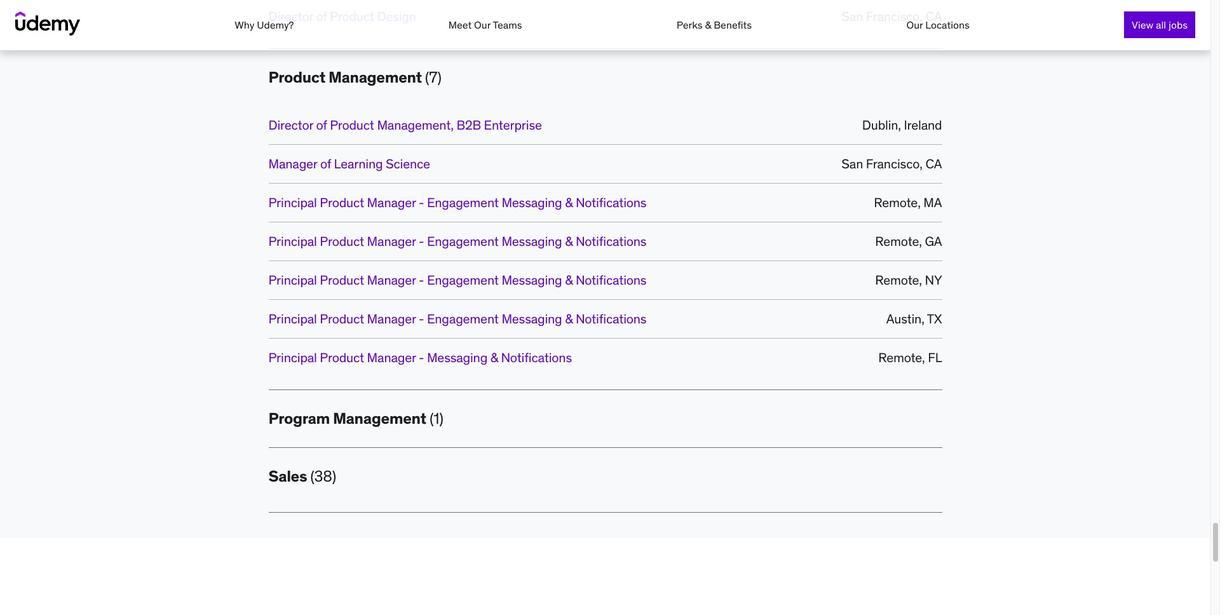 Task type: locate. For each thing, give the bounding box(es) containing it.
benefits
[[714, 18, 752, 31]]

program
[[269, 409, 330, 428]]

science
[[386, 156, 430, 172]]

remote, left ga
[[875, 233, 922, 249]]

4 engagement from the top
[[427, 311, 499, 327]]

notifications for austin, tx
[[576, 311, 647, 327]]

1 engagement from the top
[[427, 194, 499, 210]]

0 vertical spatial francisco,
[[866, 8, 923, 24]]

0 vertical spatial ca
[[926, 8, 942, 24]]

francisco,
[[866, 8, 923, 24], [866, 156, 923, 172]]

b2b
[[457, 117, 481, 133]]

4 principal product manager - engagement messaging & notifications from the top
[[269, 311, 647, 327]]

2 san from the top
[[842, 156, 863, 172]]

3 engagement from the top
[[427, 272, 499, 288]]

principal product manager - messaging & notifications
[[269, 350, 572, 365]]

remote, left ma
[[874, 194, 921, 210]]

3 - from the top
[[419, 272, 424, 288]]

director for (1)
[[269, 8, 313, 24]]

of right 'udemy?' in the top of the page
[[316, 8, 327, 24]]

1 san francisco, ca from the top
[[842, 8, 942, 24]]

1 vertical spatial ca
[[926, 156, 942, 172]]

messaging
[[502, 194, 562, 210], [502, 233, 562, 249], [502, 272, 562, 288], [502, 311, 562, 327], [427, 350, 488, 365]]

4 - from the top
[[419, 311, 424, 327]]

engagement for remote, ga
[[427, 233, 499, 249]]

francisco, for science
[[866, 156, 923, 172]]

principal for remote, fl
[[269, 350, 317, 365]]

sales (38)
[[269, 467, 336, 486]]

1 vertical spatial of
[[316, 117, 327, 133]]

learning
[[334, 156, 383, 172]]

remote,
[[874, 194, 921, 210], [875, 233, 922, 249], [875, 272, 922, 288], [879, 350, 925, 365]]

management for product
[[329, 67, 422, 87]]

francisco, left locations
[[866, 8, 923, 24]]

1 vertical spatial director
[[269, 117, 313, 133]]

messaging for austin, tx
[[502, 311, 562, 327]]

3 principal from the top
[[269, 272, 317, 288]]

management,
[[377, 117, 454, 133]]

sales
[[269, 467, 307, 486]]

principal product manager - engagement messaging & notifications for austin, tx
[[269, 311, 647, 327]]

view all jobs
[[1132, 18, 1188, 31]]

5 - from the top
[[419, 350, 424, 365]]

francisco, down "dublin, ireland"
[[866, 156, 923, 172]]

remote, for remote, fl
[[879, 350, 925, 365]]

our
[[474, 18, 491, 31], [907, 18, 923, 31]]

1 san from the top
[[842, 8, 863, 24]]

1 horizontal spatial our
[[907, 18, 923, 31]]

remote, left ny
[[875, 272, 922, 288]]

1 principal from the top
[[269, 194, 317, 210]]

of for remote, ma
[[316, 117, 327, 133]]

san for manager of learning science
[[842, 156, 863, 172]]

management left the (1)
[[333, 409, 426, 428]]

san
[[842, 8, 863, 24], [842, 156, 863, 172]]

notifications
[[576, 194, 647, 210], [576, 233, 647, 249], [576, 272, 647, 288], [576, 311, 647, 327], [501, 350, 572, 365]]

meet our teams
[[449, 18, 522, 31]]

1 vertical spatial san francisco, ca
[[842, 156, 942, 172]]

3 principal product manager - engagement messaging & notifications from the top
[[269, 272, 647, 288]]

management up director of product management, b2b enterprise
[[329, 67, 422, 87]]

our locations link
[[907, 18, 970, 31]]

manager for remote, ny
[[367, 272, 416, 288]]

our left locations
[[907, 18, 923, 31]]

remote, left fl
[[879, 350, 925, 365]]

of for (1)
[[316, 8, 327, 24]]

of left learning
[[320, 156, 331, 172]]

remote, for remote, ga
[[875, 233, 922, 249]]

1 francisco, from the top
[[866, 8, 923, 24]]

san francisco, ca for manager of learning science
[[842, 156, 942, 172]]

our right meet
[[474, 18, 491, 31]]

0 vertical spatial management
[[329, 67, 422, 87]]

1 our from the left
[[474, 18, 491, 31]]

1 director from the top
[[269, 8, 313, 24]]

director of product design
[[269, 8, 416, 24]]

engagement
[[427, 194, 499, 210], [427, 233, 499, 249], [427, 272, 499, 288], [427, 311, 499, 327]]

principal product manager - engagement messaging & notifications
[[269, 194, 647, 210], [269, 233, 647, 249], [269, 272, 647, 288], [269, 311, 647, 327]]

(1)
[[430, 409, 444, 428]]

our locations
[[907, 18, 970, 31]]

manager for remote, ma
[[367, 194, 416, 210]]

2 francisco, from the top
[[866, 156, 923, 172]]

0 vertical spatial san
[[842, 8, 863, 24]]

1 vertical spatial management
[[333, 409, 426, 428]]

of up manager of learning science
[[316, 117, 327, 133]]

- for remote, ga
[[419, 233, 424, 249]]

4 principal from the top
[[269, 311, 317, 327]]

principal for austin, tx
[[269, 311, 317, 327]]

management
[[329, 67, 422, 87], [333, 409, 426, 428]]

remote, ga
[[875, 233, 942, 249]]

& for remote, ny
[[565, 272, 573, 288]]

2 - from the top
[[419, 233, 424, 249]]

product management (7)
[[269, 67, 442, 87]]

principal
[[269, 194, 317, 210], [269, 233, 317, 249], [269, 272, 317, 288], [269, 311, 317, 327], [269, 350, 317, 365]]

manager for remote, fl
[[367, 350, 416, 365]]

director
[[269, 8, 313, 24], [269, 117, 313, 133]]

&
[[705, 18, 711, 31], [565, 194, 573, 210], [565, 233, 573, 249], [565, 272, 573, 288], [565, 311, 573, 327], [491, 350, 498, 365]]

san francisco, ca
[[842, 8, 942, 24], [842, 156, 942, 172]]

principal product manager - engagement messaging & notifications for remote, ga
[[269, 233, 647, 249]]

jobs
[[1169, 18, 1188, 31]]

2 principal product manager - engagement messaging & notifications from the top
[[269, 233, 647, 249]]

2 ca from the top
[[926, 156, 942, 172]]

manager
[[269, 156, 317, 172], [367, 194, 416, 210], [367, 233, 416, 249], [367, 272, 416, 288], [367, 311, 416, 327], [367, 350, 416, 365]]

1 - from the top
[[419, 194, 424, 210]]

principal for remote, ma
[[269, 194, 317, 210]]

0 vertical spatial director
[[269, 8, 313, 24]]

ca
[[926, 8, 942, 24], [926, 156, 942, 172]]

1 vertical spatial san
[[842, 156, 863, 172]]

view
[[1132, 18, 1154, 31]]

1 principal product manager - engagement messaging & notifications from the top
[[269, 194, 647, 210]]

meet
[[449, 18, 472, 31]]

0 vertical spatial san francisco, ca
[[842, 8, 942, 24]]

0 vertical spatial of
[[316, 8, 327, 24]]

1 vertical spatial francisco,
[[866, 156, 923, 172]]

- for austin, tx
[[419, 311, 424, 327]]

notifications for remote, ga
[[576, 233, 647, 249]]

2 engagement from the top
[[427, 233, 499, 249]]

manager of learning science
[[269, 156, 430, 172]]

product
[[330, 8, 374, 24], [269, 67, 325, 87], [330, 117, 374, 133], [320, 194, 364, 210], [320, 233, 364, 249], [320, 272, 364, 288], [320, 311, 364, 327], [320, 350, 364, 365]]

engagement for austin, tx
[[427, 311, 499, 327]]

of
[[316, 8, 327, 24], [316, 117, 327, 133], [320, 156, 331, 172]]

2 director from the top
[[269, 117, 313, 133]]

-
[[419, 194, 424, 210], [419, 233, 424, 249], [419, 272, 424, 288], [419, 311, 424, 327], [419, 350, 424, 365]]

5 principal from the top
[[269, 350, 317, 365]]

view all jobs link
[[1124, 11, 1196, 38]]

messaging for remote, ma
[[502, 194, 562, 210]]

2 principal from the top
[[269, 233, 317, 249]]

0 horizontal spatial our
[[474, 18, 491, 31]]

2 san francisco, ca from the top
[[842, 156, 942, 172]]

1 ca from the top
[[926, 8, 942, 24]]



Task type: vqa. For each thing, say whether or not it's contained in the screenshot.


Task type: describe. For each thing, give the bounding box(es) containing it.
francisco, for design
[[866, 8, 923, 24]]

ny
[[925, 272, 942, 288]]

austin, tx
[[887, 311, 942, 327]]

& for austin, tx
[[565, 311, 573, 327]]

- for remote, fl
[[419, 350, 424, 365]]

(7)
[[425, 67, 442, 87]]

remote, fl
[[879, 350, 942, 365]]

notifications for remote, ny
[[576, 272, 647, 288]]

perks & benefits
[[677, 18, 752, 31]]

& for remote, ma
[[565, 194, 573, 210]]

dublin,
[[862, 117, 901, 133]]

engagement for remote, ny
[[427, 272, 499, 288]]

remote, for remote, ma
[[874, 194, 921, 210]]

san for director of product design
[[842, 8, 863, 24]]

ca for manager of learning science
[[926, 156, 942, 172]]

director of product management, b2b enterprise
[[269, 117, 542, 133]]

locations
[[926, 18, 970, 31]]

remote, for remote, ny
[[875, 272, 922, 288]]

udemy?
[[257, 18, 294, 31]]

principal for remote, ny
[[269, 272, 317, 288]]

austin,
[[887, 311, 925, 327]]

messaging for remote, ga
[[502, 233, 562, 249]]

- for remote, ma
[[419, 194, 424, 210]]

2 our from the left
[[907, 18, 923, 31]]

manager for austin, tx
[[367, 311, 416, 327]]

perks & benefits link
[[677, 18, 752, 31]]

teams
[[493, 18, 522, 31]]

why udemy? link
[[235, 18, 294, 31]]

ca for director of product design
[[926, 8, 942, 24]]

all
[[1156, 18, 1166, 31]]

principal product manager - engagement messaging & notifications for remote, ma
[[269, 194, 647, 210]]

program management (1)
[[269, 409, 444, 428]]

principal product manager - engagement messaging & notifications for remote, ny
[[269, 272, 647, 288]]

perks
[[677, 18, 703, 31]]

meet our teams link
[[449, 18, 522, 31]]

san francisco, ca for director of product design
[[842, 8, 942, 24]]

ga
[[925, 233, 942, 249]]

dublin, ireland
[[862, 117, 942, 133]]

manager for remote, ga
[[367, 233, 416, 249]]

& for remote, ga
[[565, 233, 573, 249]]

principal for remote, ga
[[269, 233, 317, 249]]

management for program
[[333, 409, 426, 428]]

messaging for remote, ny
[[502, 272, 562, 288]]

tx
[[927, 311, 942, 327]]

ma
[[924, 194, 942, 210]]

ireland
[[904, 117, 942, 133]]

why udemy?
[[235, 18, 294, 31]]

- for remote, ny
[[419, 272, 424, 288]]

remote, ma
[[874, 194, 942, 210]]

udemy image
[[15, 11, 80, 36]]

2 vertical spatial of
[[320, 156, 331, 172]]

director for remote, ma
[[269, 117, 313, 133]]

enterprise
[[484, 117, 542, 133]]

fl
[[928, 350, 942, 365]]

(38)
[[310, 467, 336, 486]]

why
[[235, 18, 254, 31]]

engagement for remote, ma
[[427, 194, 499, 210]]

remote, ny
[[875, 272, 942, 288]]

notifications for remote, ma
[[576, 194, 647, 210]]

design
[[377, 8, 416, 24]]



